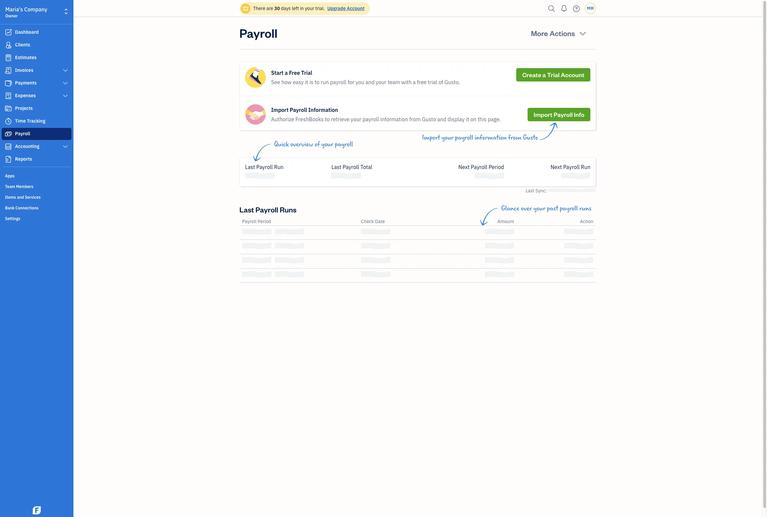 Task type: vqa. For each thing, say whether or not it's contained in the screenshot.
pm
no



Task type: describe. For each thing, give the bounding box(es) containing it.
you
[[356, 79, 364, 86]]

clients
[[15, 42, 30, 48]]

mw button
[[585, 3, 596, 14]]

time
[[15, 118, 26, 124]]

trial.
[[315, 5, 325, 11]]

and inside items and services link
[[17, 195, 24, 200]]

are
[[266, 5, 273, 11]]

information inside import payroll information authorize freshbooks to retrieve your payroll information from gusto and display it on this page.
[[380, 116, 408, 123]]

go to help image
[[571, 4, 582, 14]]

chevron large down image for invoices
[[62, 68, 68, 73]]

start a free trial see how easy it is to run payroll for you and your team with a free trial of gusto.
[[271, 69, 460, 86]]

gusto inside import payroll information authorize freshbooks to retrieve your payroll information from gusto and display it on this page.
[[422, 116, 436, 123]]

upgrade account link
[[326, 5, 365, 11]]

quick
[[274, 141, 289, 148]]

services
[[25, 195, 41, 200]]

amount
[[498, 218, 514, 224]]

0 horizontal spatial of
[[315, 141, 320, 148]]

import your payroll information from gusto
[[422, 134, 538, 142]]

payroll inside import payroll information authorize freshbooks to retrieve your payroll information from gusto and display it on this page.
[[363, 116, 379, 123]]

in
[[300, 5, 304, 11]]

easy
[[293, 79, 304, 86]]

run
[[321, 79, 329, 86]]

tracking
[[27, 118, 45, 124]]

with
[[401, 79, 412, 86]]

1 horizontal spatial period
[[489, 164, 504, 170]]

run for last payroll run
[[274, 164, 284, 170]]

clients link
[[2, 39, 71, 51]]

more actions
[[531, 28, 575, 38]]

authorize
[[271, 116, 294, 123]]

check date
[[361, 218, 385, 224]]

last payroll total
[[332, 164, 372, 170]]

payroll for next payroll period
[[471, 164, 488, 170]]

and inside import payroll information authorize freshbooks to retrieve your payroll information from gusto and display it on this page.
[[437, 116, 446, 123]]

timer image
[[4, 118, 12, 125]]

payroll period
[[242, 218, 271, 224]]

payroll for import payroll information authorize freshbooks to retrieve your payroll information from gusto and display it on this page.
[[290, 107, 307, 113]]

last for last sync :
[[526, 188, 535, 194]]

your right overview
[[321, 141, 333, 148]]

chevron large down image for payments
[[62, 81, 68, 86]]

next for next payroll run
[[551, 164, 562, 170]]

team
[[5, 184, 15, 189]]

free
[[417, 79, 427, 86]]

settings link
[[2, 213, 71, 223]]

info
[[574, 111, 585, 118]]

action
[[580, 218, 594, 224]]

payroll inside main element
[[15, 131, 30, 137]]

freshbooks image
[[31, 506, 42, 514]]

team
[[388, 79, 400, 86]]

30
[[274, 5, 280, 11]]

your inside import payroll information authorize freshbooks to retrieve your payroll information from gusto and display it on this page.
[[351, 116, 361, 123]]

time tracking link
[[2, 115, 71, 127]]

reports link
[[2, 153, 71, 165]]

items and services
[[5, 195, 41, 200]]

dashboard link
[[2, 26, 71, 38]]

import payroll info button
[[528, 108, 591, 121]]

date
[[375, 218, 385, 224]]

this
[[478, 116, 487, 123]]

money image
[[4, 131, 12, 137]]

chevrondown image
[[578, 28, 588, 38]]

1 vertical spatial from
[[508, 134, 522, 142]]

invoice image
[[4, 67, 12, 74]]

payments
[[15, 80, 37, 86]]

client image
[[4, 42, 12, 48]]

report image
[[4, 156, 12, 163]]

members
[[16, 184, 33, 189]]

runs
[[280, 205, 297, 214]]

runs
[[580, 205, 592, 212]]

glance
[[501, 205, 520, 212]]

next payroll run
[[551, 164, 591, 170]]

payroll for last payroll run
[[256, 164, 273, 170]]

payroll for last payroll runs
[[256, 205, 278, 214]]

last payroll run
[[245, 164, 284, 170]]

items
[[5, 195, 16, 200]]

0 vertical spatial account
[[347, 5, 365, 11]]

information
[[308, 107, 338, 113]]

run for next payroll run
[[581, 164, 591, 170]]

accounting
[[15, 143, 39, 149]]

for
[[348, 79, 354, 86]]

last payroll runs
[[240, 205, 297, 214]]

trial inside "button"
[[547, 71, 560, 78]]

gusto.
[[445, 79, 460, 86]]

company
[[24, 6, 47, 13]]

1 horizontal spatial a
[[413, 79, 416, 86]]

payroll for next payroll run
[[563, 164, 580, 170]]

glance over your past payroll runs
[[501, 205, 592, 212]]

team members link
[[2, 181, 71, 191]]

search image
[[546, 4, 557, 14]]

accounting link
[[2, 141, 71, 153]]

payroll for import payroll info
[[554, 111, 573, 118]]

items and services link
[[2, 192, 71, 202]]

on
[[471, 116, 477, 123]]

dashboard
[[15, 29, 39, 35]]

estimates link
[[2, 52, 71, 64]]

to inside import payroll information authorize freshbooks to retrieve your payroll information from gusto and display it on this page.
[[325, 116, 330, 123]]

page.
[[488, 116, 501, 123]]

chevron large down image
[[62, 93, 68, 99]]

your right in
[[305, 5, 314, 11]]

start
[[271, 69, 284, 76]]

see
[[271, 79, 280, 86]]

from inside import payroll information authorize freshbooks to retrieve your payroll information from gusto and display it on this page.
[[409, 116, 421, 123]]

days
[[281, 5, 291, 11]]

payment image
[[4, 80, 12, 87]]

create a trial account
[[522, 71, 585, 78]]

quick overview of your payroll
[[274, 141, 353, 148]]



Task type: locate. For each thing, give the bounding box(es) containing it.
bank
[[5, 205, 15, 210]]

0 horizontal spatial account
[[347, 5, 365, 11]]

2 horizontal spatial import
[[534, 111, 553, 118]]

and
[[366, 79, 375, 86], [437, 116, 446, 123], [17, 195, 24, 200]]

is
[[310, 79, 313, 86]]

1 run from the left
[[274, 164, 284, 170]]

last sync :
[[526, 188, 548, 194]]

import
[[271, 107, 289, 113], [534, 111, 553, 118], [422, 134, 440, 142]]

last for last payroll run
[[245, 164, 255, 170]]

to inside start a free trial see how easy it is to run payroll for you and your team with a free trial of gusto.
[[315, 79, 320, 86]]

and right you
[[366, 79, 375, 86]]

expense image
[[4, 93, 12, 99]]

your right retrieve
[[351, 116, 361, 123]]

gusto
[[422, 116, 436, 123], [523, 134, 538, 142]]

a for start
[[285, 69, 288, 76]]

upgrade
[[327, 5, 346, 11]]

owner
[[5, 13, 18, 18]]

0 vertical spatial information
[[380, 116, 408, 123]]

notifications image
[[559, 2, 570, 15]]

import inside import payroll information authorize freshbooks to retrieve your payroll information from gusto and display it on this page.
[[271, 107, 289, 113]]

of
[[439, 79, 443, 86], [315, 141, 320, 148]]

0 vertical spatial to
[[315, 79, 320, 86]]

it inside import payroll information authorize freshbooks to retrieve your payroll information from gusto and display it on this page.
[[466, 116, 469, 123]]

reports
[[15, 156, 32, 162]]

projects
[[15, 105, 33, 111]]

how
[[281, 79, 292, 86]]

and left display
[[437, 116, 446, 123]]

estimate image
[[4, 54, 12, 61]]

chevron large down image inside 'payments' link
[[62, 81, 68, 86]]

estimates
[[15, 54, 37, 60]]

import for import payroll information authorize freshbooks to retrieve your payroll information from gusto and display it on this page.
[[271, 107, 289, 113]]

0 horizontal spatial next
[[459, 164, 470, 170]]

1 horizontal spatial run
[[581, 164, 591, 170]]

import inside button
[[534, 111, 553, 118]]

chevron large down image inside accounting 'link'
[[62, 144, 68, 149]]

payroll link
[[2, 128, 71, 140]]

create a trial account button
[[516, 68, 591, 82]]

payroll
[[240, 25, 278, 41], [290, 107, 307, 113], [554, 111, 573, 118], [15, 131, 30, 137], [256, 164, 273, 170], [343, 164, 359, 170], [471, 164, 488, 170], [563, 164, 580, 170], [256, 205, 278, 214], [242, 218, 257, 224]]

a inside "button"
[[543, 71, 546, 78]]

retrieve
[[331, 116, 350, 123]]

payroll right 'past'
[[560, 205, 578, 212]]

apps
[[5, 173, 15, 178]]

0 horizontal spatial period
[[258, 218, 271, 224]]

there
[[253, 5, 265, 11]]

2 next from the left
[[551, 164, 562, 170]]

there are 30 days left in your trial. upgrade account
[[253, 5, 365, 11]]

of inside start a free trial see how easy it is to run payroll for you and your team with a free trial of gusto.
[[439, 79, 443, 86]]

2 chevron large down image from the top
[[62, 81, 68, 86]]

of right trial
[[439, 79, 443, 86]]

payroll right retrieve
[[363, 116, 379, 123]]

payroll for last payroll total
[[343, 164, 359, 170]]

2 horizontal spatial a
[[543, 71, 546, 78]]

it left is
[[305, 79, 308, 86]]

dashboard image
[[4, 29, 12, 36]]

1 vertical spatial of
[[315, 141, 320, 148]]

0 vertical spatial and
[[366, 79, 375, 86]]

maria's company owner
[[5, 6, 47, 18]]

1 vertical spatial gusto
[[523, 134, 538, 142]]

1 horizontal spatial account
[[561, 71, 585, 78]]

your right the over
[[534, 205, 546, 212]]

more actions button
[[525, 25, 594, 41]]

chevron large down image
[[62, 68, 68, 73], [62, 81, 68, 86], [62, 144, 68, 149]]

0 horizontal spatial import
[[271, 107, 289, 113]]

last for last payroll runs
[[240, 205, 254, 214]]

trial up is
[[301, 69, 312, 76]]

2 run from the left
[[581, 164, 591, 170]]

last for last payroll total
[[332, 164, 342, 170]]

1 horizontal spatial it
[[466, 116, 469, 123]]

to right is
[[315, 79, 320, 86]]

1 vertical spatial period
[[258, 218, 271, 224]]

trial
[[428, 79, 437, 86]]

information
[[380, 116, 408, 123], [475, 134, 507, 142]]

payroll inside start a free trial see how easy it is to run payroll for you and your team with a free trial of gusto.
[[330, 79, 347, 86]]

0 horizontal spatial from
[[409, 116, 421, 123]]

a for create
[[543, 71, 546, 78]]

invoices link
[[2, 64, 71, 76]]

sync
[[536, 188, 546, 194]]

2 horizontal spatial and
[[437, 116, 446, 123]]

payroll left the for
[[330, 79, 347, 86]]

bank connections link
[[2, 203, 71, 213]]

0 vertical spatial chevron large down image
[[62, 68, 68, 73]]

expenses link
[[2, 90, 71, 102]]

account inside "button"
[[561, 71, 585, 78]]

expenses
[[15, 93, 36, 99]]

settings
[[5, 216, 20, 221]]

1 horizontal spatial from
[[508, 134, 522, 142]]

1 next from the left
[[459, 164, 470, 170]]

next
[[459, 164, 470, 170], [551, 164, 562, 170]]

crown image
[[242, 5, 249, 12]]

0 horizontal spatial and
[[17, 195, 24, 200]]

a
[[285, 69, 288, 76], [543, 71, 546, 78], [413, 79, 416, 86]]

3 chevron large down image from the top
[[62, 144, 68, 149]]

payments link
[[2, 77, 71, 89]]

from
[[409, 116, 421, 123], [508, 134, 522, 142]]

project image
[[4, 105, 12, 112]]

left
[[292, 5, 299, 11]]

0 vertical spatial of
[[439, 79, 443, 86]]

1 horizontal spatial trial
[[547, 71, 560, 78]]

payroll down display
[[455, 134, 473, 142]]

1 horizontal spatial to
[[325, 116, 330, 123]]

0 horizontal spatial trial
[[301, 69, 312, 76]]

trial right create
[[547, 71, 560, 78]]

1 horizontal spatial information
[[475, 134, 507, 142]]

your left team
[[376, 79, 387, 86]]

import payroll information authorize freshbooks to retrieve your payroll information from gusto and display it on this page.
[[271, 107, 501, 123]]

your down display
[[442, 134, 454, 142]]

0 vertical spatial period
[[489, 164, 504, 170]]

1 vertical spatial it
[[466, 116, 469, 123]]

create
[[522, 71, 541, 78]]

import for import your payroll information from gusto
[[422, 134, 440, 142]]

your inside start a free trial see how easy it is to run payroll for you and your team with a free trial of gusto.
[[376, 79, 387, 86]]

of right overview
[[315, 141, 320, 148]]

0 horizontal spatial to
[[315, 79, 320, 86]]

1 horizontal spatial and
[[366, 79, 375, 86]]

payroll inside import payroll information authorize freshbooks to retrieve your payroll information from gusto and display it on this page.
[[290, 107, 307, 113]]

import payroll info
[[534, 111, 585, 118]]

main element
[[0, 0, 90, 517]]

0 horizontal spatial information
[[380, 116, 408, 123]]

1 vertical spatial information
[[475, 134, 507, 142]]

overview
[[290, 141, 313, 148]]

and right "items"
[[17, 195, 24, 200]]

more
[[531, 28, 548, 38]]

trial
[[301, 69, 312, 76], [547, 71, 560, 78]]

2 vertical spatial chevron large down image
[[62, 144, 68, 149]]

import for import payroll info
[[534, 111, 553, 118]]

chart image
[[4, 143, 12, 150]]

actions
[[550, 28, 575, 38]]

payroll
[[330, 79, 347, 86], [363, 116, 379, 123], [455, 134, 473, 142], [335, 141, 353, 148], [560, 205, 578, 212]]

mw
[[587, 6, 594, 11]]

maria's
[[5, 6, 23, 13]]

over
[[521, 205, 532, 212]]

1 vertical spatial to
[[325, 116, 330, 123]]

0 vertical spatial it
[[305, 79, 308, 86]]

1 vertical spatial chevron large down image
[[62, 81, 68, 86]]

0 vertical spatial from
[[409, 116, 421, 123]]

2 vertical spatial and
[[17, 195, 24, 200]]

next for next payroll period
[[459, 164, 470, 170]]

1 chevron large down image from the top
[[62, 68, 68, 73]]

payroll up last payroll total
[[335, 141, 353, 148]]

freshbooks
[[296, 116, 324, 123]]

0 vertical spatial gusto
[[422, 116, 436, 123]]

and inside start a free trial see how easy it is to run payroll for you and your team with a free trial of gusto.
[[366, 79, 375, 86]]

1 horizontal spatial of
[[439, 79, 443, 86]]

payroll inside button
[[554, 111, 573, 118]]

chevron large down image for accounting
[[62, 144, 68, 149]]

next payroll period
[[459, 164, 504, 170]]

0 horizontal spatial run
[[274, 164, 284, 170]]

it
[[305, 79, 308, 86], [466, 116, 469, 123]]

total
[[361, 164, 372, 170]]

1 vertical spatial and
[[437, 116, 446, 123]]

trial inside start a free trial see how easy it is to run payroll for you and your team with a free trial of gusto.
[[301, 69, 312, 76]]

check
[[361, 218, 374, 224]]

1 horizontal spatial gusto
[[523, 134, 538, 142]]

it left on
[[466, 116, 469, 123]]

1 vertical spatial account
[[561, 71, 585, 78]]

bank connections
[[5, 205, 39, 210]]

time tracking
[[15, 118, 45, 124]]

0 horizontal spatial it
[[305, 79, 308, 86]]

connections
[[15, 205, 39, 210]]

it inside start a free trial see how easy it is to run payroll for you and your team with a free trial of gusto.
[[305, 79, 308, 86]]

team members
[[5, 184, 33, 189]]

1 horizontal spatial next
[[551, 164, 562, 170]]

0 horizontal spatial a
[[285, 69, 288, 76]]

to down the information
[[325, 116, 330, 123]]

projects link
[[2, 103, 71, 115]]

1 horizontal spatial import
[[422, 134, 440, 142]]

period
[[489, 164, 504, 170], [258, 218, 271, 224]]

:
[[546, 188, 547, 194]]

to
[[315, 79, 320, 86], [325, 116, 330, 123]]

chevron large down image inside invoices link
[[62, 68, 68, 73]]

0 horizontal spatial gusto
[[422, 116, 436, 123]]

invoices
[[15, 67, 33, 73]]

free
[[289, 69, 300, 76]]



